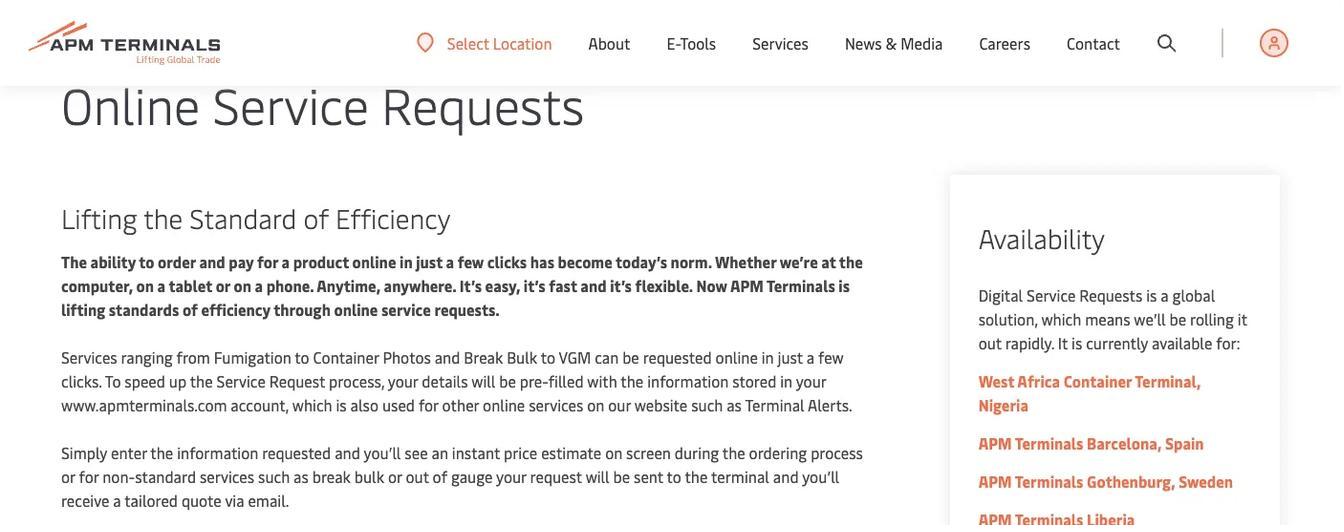 Task type: locate. For each thing, give the bounding box(es) containing it.
your inside simply enter the information requested and you'll see an instant price estimate on screen during the ordering process or for non-standard services such as break bulk or out of gauge your request will be sent to the terminal and you'll receive a tailored quote via email.
[[496, 467, 527, 488]]

0 vertical spatial in
[[400, 252, 413, 273]]

2 vertical spatial service
[[217, 372, 266, 392]]

be left the sent at the left of page
[[614, 467, 630, 488]]

2 vertical spatial of
[[433, 467, 448, 488]]

about button
[[589, 0, 631, 86]]

services
[[753, 33, 809, 53], [61, 348, 117, 368]]

0 horizontal spatial as
[[294, 467, 309, 488]]

also
[[351, 395, 379, 416]]

apm
[[731, 276, 764, 296], [979, 434, 1012, 454], [979, 472, 1012, 493]]

rapidly.
[[1006, 333, 1055, 354]]

just up terminal
[[778, 348, 803, 368]]

1 horizontal spatial of
[[304, 199, 329, 236]]

out down "see"
[[406, 467, 429, 488]]

news
[[845, 33, 882, 53]]

to
[[139, 252, 154, 273], [295, 348, 310, 368], [541, 348, 556, 368], [667, 467, 682, 488]]

can
[[595, 348, 619, 368]]

few up it's
[[458, 252, 484, 273]]

today's
[[616, 252, 668, 273]]

1 horizontal spatial in
[[762, 348, 774, 368]]

terminals for apm terminals barcelona, spain
[[1015, 434, 1084, 454]]

currently
[[1087, 333, 1149, 354]]

or down simply
[[61, 467, 75, 488]]

0 vertical spatial such
[[692, 395, 723, 416]]

of up 'product'
[[304, 199, 329, 236]]

few up alerts.
[[819, 348, 844, 368]]

2 vertical spatial in
[[781, 372, 793, 392]]

or up efficiency
[[216, 276, 230, 296]]

the up the terminal
[[723, 443, 746, 464]]

a up 'phone.'
[[282, 252, 290, 273]]

online up anytime,
[[352, 252, 396, 273]]

1 horizontal spatial few
[[819, 348, 844, 368]]

1 vertical spatial container
[[1064, 372, 1133, 392]]

0 horizontal spatial you'll
[[364, 443, 401, 464]]

0 vertical spatial for
[[257, 252, 278, 273]]

requests
[[382, 71, 585, 138], [1080, 285, 1143, 306]]

it's down has
[[524, 276, 546, 296]]

1 vertical spatial apm
[[979, 434, 1012, 454]]

0 horizontal spatial services
[[61, 348, 117, 368]]

0 horizontal spatial will
[[472, 372, 496, 392]]

other
[[442, 395, 479, 416]]

the up standard
[[150, 443, 173, 464]]

online down anytime,
[[334, 300, 378, 320]]

0 vertical spatial apm
[[731, 276, 764, 296]]

terminals inside the ability to order and pay for a product online in just a few clicks has become today's norm. whether we're at the computer, on a tablet or on a phone. anytime, anywhere. it's easy, it's fast and it's flexible. now apm terminals is lifting standards of efficiency through online service requests.
[[767, 276, 836, 296]]

select location
[[447, 33, 552, 53]]

global home link
[[61, 5, 139, 23]]

1 horizontal spatial services
[[753, 33, 809, 53]]

apm terminals barcelona, spain link
[[979, 434, 1205, 454]]

services for services
[[753, 33, 809, 53]]

0 vertical spatial requests
[[382, 71, 585, 138]]

for up the receive
[[79, 467, 99, 488]]

bulk
[[507, 348, 538, 368]]

of inside the ability to order and pay for a product online in just a few clicks has become today's norm. whether we're at the computer, on a tablet or on a phone. anytime, anywhere. it's easy, it's fast and it's flexible. now apm terminals is lifting standards of efficiency through online service requests.
[[183, 300, 198, 320]]

out down "solution,"
[[979, 333, 1002, 354]]

services for services ranging from fumigation to container photos and break bulk to vgm can be requested online in just a few clicks. to speed up the service request process, your details will be pre-filled with the information stored in your www.apmterminals.com account, which is also used for other online services on our website such as terminal alerts.
[[61, 348, 117, 368]]

0 horizontal spatial just
[[416, 252, 443, 273]]

in up terminal
[[781, 372, 793, 392]]

means
[[1086, 309, 1131, 330]]

container
[[313, 348, 379, 368], [1064, 372, 1133, 392]]

the
[[61, 252, 87, 273]]

container inside services ranging from fumigation to container photos and break bulk to vgm can be requested online in just a few clicks. to speed up the service request process, your details will be pre-filled with the information stored in your www.apmterminals.com account, which is also used for other online services on our website such as terminal alerts.
[[313, 348, 379, 368]]

service inside digital service requests is a global solution, which means we'll be rolling it out rapidly. it is currently available for:
[[1027, 285, 1076, 306]]

the inside the ability to order and pay for a product online in just a few clicks has become today's norm. whether we're at the computer, on a tablet or on a phone. anytime, anywhere. it's easy, it's fast and it's flexible. now apm terminals is lifting standards of efficiency through online service requests.
[[840, 252, 863, 273]]

such
[[692, 395, 723, 416], [258, 467, 290, 488]]

1 horizontal spatial requested
[[643, 348, 712, 368]]

simply
[[61, 443, 107, 464]]

2 horizontal spatial in
[[781, 372, 793, 392]]

product
[[293, 252, 349, 273]]

clicks
[[488, 252, 527, 273]]

0 vertical spatial requested
[[643, 348, 712, 368]]

terminals down nigeria
[[1015, 434, 1084, 454]]

of
[[304, 199, 329, 236], [183, 300, 198, 320], [433, 467, 448, 488]]

2 horizontal spatial or
[[388, 467, 402, 488]]

requests down select location button
[[382, 71, 585, 138]]

services button
[[753, 0, 809, 86]]

services inside services ranging from fumigation to container photos and break bulk to vgm can be requested online in just a few clicks. to speed up the service request process, your details will be pre-filled with the information stored in your www.apmterminals.com account, which is also used for other online services on our website such as terminal alerts.
[[61, 348, 117, 368]]

0 horizontal spatial in
[[400, 252, 413, 273]]

be up available
[[1170, 309, 1187, 330]]

of down tablet
[[183, 300, 198, 320]]

services up clicks.
[[61, 348, 117, 368]]

computer,
[[61, 276, 133, 296]]

on left screen
[[605, 443, 623, 464]]

2 vertical spatial terminals
[[1015, 472, 1084, 493]]

0 horizontal spatial services
[[200, 467, 255, 488]]

1 vertical spatial for
[[419, 395, 439, 416]]

1 horizontal spatial information
[[648, 372, 729, 392]]

0 horizontal spatial out
[[406, 467, 429, 488]]

just up anywhere.
[[416, 252, 443, 273]]

1 vertical spatial as
[[294, 467, 309, 488]]

and up details
[[435, 348, 460, 368]]

just
[[416, 252, 443, 273], [778, 348, 803, 368]]

2 vertical spatial for
[[79, 467, 99, 488]]

pay
[[229, 252, 254, 273]]

fast
[[549, 276, 577, 296]]

service for digital
[[1027, 285, 1076, 306]]

to left order at left
[[139, 252, 154, 273]]

to up request
[[295, 348, 310, 368]]

1 horizontal spatial your
[[496, 467, 527, 488]]

1 vertical spatial service
[[1027, 285, 1076, 306]]

the ability to order and pay for a product online in just a few clicks has become today's norm. whether we're at the computer, on a tablet or on a phone. anytime, anywhere. it's easy, it's fast and it's flexible. now apm terminals is lifting standards of efficiency through online service requests.
[[61, 252, 863, 320]]

to inside the ability to order and pay for a product online in just a few clicks has become today's norm. whether we're at the computer, on a tablet or on a phone. anytime, anywhere. it's easy, it's fast and it's flexible. now apm terminals is lifting standards of efficiency through online service requests.
[[139, 252, 154, 273]]

has
[[531, 252, 555, 273]]

for inside services ranging from fumigation to container photos and break bulk to vgm can be requested online in just a few clicks. to speed up the service request process, your details will be pre-filled with the information stored in your www.apmterminals.com account, which is also used for other online services on our website such as terminal alerts.
[[419, 395, 439, 416]]

available
[[1152, 333, 1213, 354]]

a up anywhere.
[[446, 252, 454, 273]]

out
[[979, 333, 1002, 354], [406, 467, 429, 488]]

apm for apm terminals gothenburg, sweden
[[979, 472, 1012, 493]]

requests up "means"
[[1080, 285, 1143, 306]]

0 vertical spatial will
[[472, 372, 496, 392]]

in
[[400, 252, 413, 273], [762, 348, 774, 368], [781, 372, 793, 392]]

your up alerts.
[[796, 372, 827, 392]]

information
[[648, 372, 729, 392], [177, 443, 258, 464]]

0 horizontal spatial which
[[292, 395, 332, 416]]

norm.
[[671, 252, 712, 273]]

0 vertical spatial as
[[727, 395, 742, 416]]

you'll
[[364, 443, 401, 464], [803, 467, 840, 488]]

services inside services ranging from fumigation to container photos and break bulk to vgm can be requested online in just a few clicks. to speed up the service request process, your details will be pre-filled with the information stored in your www.apmterminals.com account, which is also used for other online services on our website such as terminal alerts.
[[529, 395, 584, 416]]

1 vertical spatial you'll
[[803, 467, 840, 488]]

1 horizontal spatial will
[[586, 467, 610, 488]]

your down photos
[[388, 372, 418, 392]]

west africa container terminal, nigeria
[[979, 372, 1201, 416]]

ability
[[90, 252, 136, 273]]

on up standards
[[136, 276, 154, 296]]

2 horizontal spatial of
[[433, 467, 448, 488]]

requests inside digital service requests is a global solution, which means we'll be rolling it out rapidly. it is currently available for:
[[1080, 285, 1143, 306]]

for right pay at the left of the page
[[257, 252, 278, 273]]

0 horizontal spatial information
[[177, 443, 258, 464]]

or
[[216, 276, 230, 296], [61, 467, 75, 488], [388, 467, 402, 488]]

0 horizontal spatial requests
[[382, 71, 585, 138]]

e-tools
[[667, 33, 717, 53]]

and
[[199, 252, 225, 273], [581, 276, 607, 296], [435, 348, 460, 368], [335, 443, 360, 464], [774, 467, 799, 488]]

terminals down apm terminals barcelona, spain link at bottom
[[1015, 472, 1084, 493]]

1 vertical spatial in
[[762, 348, 774, 368]]

0 horizontal spatial of
[[183, 300, 198, 320]]

2 it's from the left
[[610, 276, 632, 296]]

solution,
[[979, 309, 1038, 330]]

1 vertical spatial such
[[258, 467, 290, 488]]

estimate
[[541, 443, 602, 464]]

alerts.
[[808, 395, 853, 416]]

0 vertical spatial container
[[313, 348, 379, 368]]

0 horizontal spatial for
[[79, 467, 99, 488]]

0 vertical spatial out
[[979, 333, 1002, 354]]

on left our
[[587, 395, 605, 416]]

which inside digital service requests is a global solution, which means we'll be rolling it out rapidly. it is currently available for:
[[1042, 309, 1082, 330]]

through
[[274, 300, 331, 320]]

out inside simply enter the information requested and you'll see an instant price estimate on screen during the ordering process or for non-standard services such as break bulk or out of gauge your request will be sent to the terminal and you'll receive a tailored quote via email.
[[406, 467, 429, 488]]

requested up website
[[643, 348, 712, 368]]

you'll down process
[[803, 467, 840, 488]]

or right bulk
[[388, 467, 402, 488]]

1 horizontal spatial it's
[[610, 276, 632, 296]]

which up it
[[1042, 309, 1082, 330]]

for down details
[[419, 395, 439, 416]]

which down request
[[292, 395, 332, 416]]

few inside services ranging from fumigation to container photos and break bulk to vgm can be requested online in just a few clicks. to speed up the service request process, your details will be pre-filled with the information stored in your www.apmterminals.com account, which is also used for other online services on our website such as terminal alerts.
[[819, 348, 844, 368]]

services down filled in the left bottom of the page
[[529, 395, 584, 416]]

as inside simply enter the information requested and you'll see an instant price estimate on screen during the ordering process or for non-standard services such as break bulk or out of gauge your request will be sent to the terminal and you'll receive a tailored quote via email.
[[294, 467, 309, 488]]

contact
[[1067, 33, 1121, 53]]

digital service requests is a global solution, which means we'll be rolling it out rapidly. it is currently available for:
[[979, 285, 1248, 354]]

1 it's from the left
[[524, 276, 546, 296]]

africa
[[1018, 372, 1061, 392]]

terminal,
[[1135, 372, 1201, 392]]

2 horizontal spatial for
[[419, 395, 439, 416]]

out inside digital service requests is a global solution, which means we'll be rolling it out rapidly. it is currently available for:
[[979, 333, 1002, 354]]

filled
[[549, 372, 584, 392]]

2 vertical spatial apm
[[979, 472, 1012, 493]]

and up break
[[335, 443, 360, 464]]

1 vertical spatial just
[[778, 348, 803, 368]]

gothenburg,
[[1087, 472, 1176, 493]]

1 vertical spatial requested
[[262, 443, 331, 464]]

requests for online service requests
[[382, 71, 585, 138]]

a down non-
[[113, 491, 121, 512]]

a up we'll
[[1161, 285, 1169, 306]]

become
[[558, 252, 613, 273]]

0 horizontal spatial such
[[258, 467, 290, 488]]

0 vertical spatial of
[[304, 199, 329, 236]]

the right up
[[190, 372, 213, 392]]

such inside simply enter the information requested and you'll see an instant price estimate on screen during the ordering process or for non-standard services such as break bulk or out of gauge your request will be sent to the terminal and you'll receive a tailored quote via email.
[[258, 467, 290, 488]]

a down order at left
[[157, 276, 166, 296]]

few
[[458, 252, 484, 273], [819, 348, 844, 368]]

you'll up bulk
[[364, 443, 401, 464]]

in up stored
[[762, 348, 774, 368]]

or inside the ability to order and pay for a product online in just a few clicks has become today's norm. whether we're at the computer, on a tablet or on a phone. anytime, anywhere. it's easy, it's fast and it's flexible. now apm terminals is lifting standards of efficiency through online service requests.
[[216, 276, 230, 296]]

lifting the standard of efficiency
[[61, 199, 451, 236]]

your down the price
[[496, 467, 527, 488]]

the up our
[[621, 372, 644, 392]]

as down stored
[[727, 395, 742, 416]]

1 horizontal spatial container
[[1064, 372, 1133, 392]]

to
[[105, 372, 121, 392]]

terminal
[[711, 467, 770, 488]]

apm inside the ability to order and pay for a product online in just a few clicks has become today's norm. whether we're at the computer, on a tablet or on a phone. anytime, anywhere. it's easy, it's fast and it's flexible. now apm terminals is lifting standards of efficiency through online service requests.
[[731, 276, 764, 296]]

1 horizontal spatial which
[[1042, 309, 1082, 330]]

will down estimate
[[586, 467, 610, 488]]

1 horizontal spatial as
[[727, 395, 742, 416]]

requested up break
[[262, 443, 331, 464]]

1 vertical spatial which
[[292, 395, 332, 416]]

0 horizontal spatial few
[[458, 252, 484, 273]]

tailored
[[125, 491, 178, 512]]

services right tools
[[753, 33, 809, 53]]

1 vertical spatial requests
[[1080, 285, 1143, 306]]

requests for digital service requests is a global solution, which means we'll be rolling it out rapidly. it is currently available for:
[[1080, 285, 1143, 306]]

request
[[269, 372, 325, 392]]

terminals down the 'we're'
[[767, 276, 836, 296]]

1 horizontal spatial requests
[[1080, 285, 1143, 306]]

as left break
[[294, 467, 309, 488]]

1 vertical spatial out
[[406, 467, 429, 488]]

anytime,
[[317, 276, 381, 296]]

ordering
[[749, 443, 807, 464]]

1 horizontal spatial for
[[257, 252, 278, 273]]

1 horizontal spatial or
[[216, 276, 230, 296]]

non-
[[103, 467, 135, 488]]

online service requests
[[61, 71, 585, 138]]

such inside services ranging from fumigation to container photos and break bulk to vgm can be requested online in just a few clicks. to speed up the service request process, your details will be pre-filled with the information stored in your www.apmterminals.com account, which is also used for other online services on our website such as terminal alerts.
[[692, 395, 723, 416]]

it's
[[524, 276, 546, 296], [610, 276, 632, 296]]

be right can
[[623, 348, 640, 368]]

0 vertical spatial services
[[529, 395, 584, 416]]

0 vertical spatial which
[[1042, 309, 1082, 330]]

such up email.
[[258, 467, 290, 488]]

of inside simply enter the information requested and you'll see an instant price estimate on screen during the ordering process or for non-standard services such as break bulk or out of gauge your request will be sent to the terminal and you'll receive a tailored quote via email.
[[433, 467, 448, 488]]

1 horizontal spatial just
[[778, 348, 803, 368]]

1 vertical spatial will
[[586, 467, 610, 488]]

0 vertical spatial information
[[648, 372, 729, 392]]

and down ordering
[[774, 467, 799, 488]]

0 horizontal spatial requested
[[262, 443, 331, 464]]

1 vertical spatial few
[[819, 348, 844, 368]]

0 horizontal spatial it's
[[524, 276, 546, 296]]

to right the sent at the left of page
[[667, 467, 682, 488]]

it's down today's
[[610, 276, 632, 296]]

about
[[589, 33, 631, 53]]

on
[[136, 276, 154, 296], [234, 276, 251, 296], [587, 395, 605, 416], [605, 443, 623, 464]]

in up anywhere.
[[400, 252, 413, 273]]

clicks.
[[61, 372, 102, 392]]

be
[[1170, 309, 1187, 330], [623, 348, 640, 368], [499, 372, 516, 392], [614, 467, 630, 488]]

services up via
[[200, 467, 255, 488]]

1 horizontal spatial out
[[979, 333, 1002, 354]]

0 vertical spatial service
[[213, 71, 369, 138]]

via
[[225, 491, 244, 512]]

information up website
[[648, 372, 729, 392]]

will inside services ranging from fumigation to container photos and break bulk to vgm can be requested online in just a few clicks. to speed up the service request process, your details will be pre-filled with the information stored in your www.apmterminals.com account, which is also used for other online services on our website such as terminal alerts.
[[472, 372, 496, 392]]

1 vertical spatial services
[[61, 348, 117, 368]]

such right website
[[692, 395, 723, 416]]

on down pay at the left of the page
[[234, 276, 251, 296]]

see
[[405, 443, 428, 464]]

for:
[[1217, 333, 1241, 354]]

1 vertical spatial of
[[183, 300, 198, 320]]

a inside simply enter the information requested and you'll see an instant price estimate on screen during the ordering process or for non-standard services such as break bulk or out of gauge your request will be sent to the terminal and you'll receive a tailored quote via email.
[[113, 491, 121, 512]]

0 vertical spatial terminals
[[767, 276, 836, 296]]

of down an
[[433, 467, 448, 488]]

request
[[530, 467, 582, 488]]

apm for apm terminals barcelona, spain
[[979, 434, 1012, 454]]

information up quote at the left
[[177, 443, 258, 464]]

0 vertical spatial services
[[753, 33, 809, 53]]

used
[[382, 395, 415, 416]]

select
[[447, 33, 490, 53]]

0 vertical spatial few
[[458, 252, 484, 273]]

1 vertical spatial terminals
[[1015, 434, 1084, 454]]

break
[[464, 348, 503, 368]]

container up 'process,'
[[313, 348, 379, 368]]

will down 'break'
[[472, 372, 496, 392]]

1 horizontal spatial such
[[692, 395, 723, 416]]

photos
[[383, 348, 431, 368]]

1 horizontal spatial services
[[529, 395, 584, 416]]

ranging
[[121, 348, 173, 368]]

1 vertical spatial services
[[200, 467, 255, 488]]

1 vertical spatial information
[[177, 443, 258, 464]]

container down currently
[[1064, 372, 1133, 392]]

the right at
[[840, 252, 863, 273]]

0 vertical spatial just
[[416, 252, 443, 273]]

a up alerts.
[[807, 348, 815, 368]]

home
[[103, 5, 139, 23]]

efficiency
[[201, 300, 271, 320]]

0 horizontal spatial container
[[313, 348, 379, 368]]

information inside simply enter the information requested and you'll see an instant price estimate on screen during the ordering process or for non-standard services such as break bulk or out of gauge your request will be sent to the terminal and you'll receive a tailored quote via email.
[[177, 443, 258, 464]]



Task type: describe. For each thing, give the bounding box(es) containing it.
requested inside services ranging from fumigation to container photos and break bulk to vgm can be requested online in just a few clicks. to speed up the service request process, your details will be pre-filled with the information stored in your www.apmterminals.com account, which is also used for other online services on our website such as terminal alerts.
[[643, 348, 712, 368]]

flexible.
[[636, 276, 693, 296]]

will inside simply enter the information requested and you'll see an instant price estimate on screen during the ordering process or for non-standard services such as break bulk or out of gauge your request will be sent to the terminal and you'll receive a tailored quote via email.
[[586, 467, 610, 488]]

lifting
[[61, 300, 105, 320]]

careers button
[[980, 0, 1031, 86]]

it's
[[460, 276, 482, 296]]

lifting
[[61, 199, 137, 236]]

and down become
[[581, 276, 607, 296]]

order
[[158, 252, 196, 273]]

on inside services ranging from fumigation to container photos and break bulk to vgm can be requested online in just a few clicks. to speed up the service request process, your details will be pre-filled with the information stored in your www.apmterminals.com account, which is also used for other online services on our website such as terminal alerts.
[[587, 395, 605, 416]]

select location button
[[417, 32, 552, 53]]

e-tools button
[[667, 0, 717, 86]]

be inside digital service requests is a global solution, which means we'll be rolling it out rapidly. it is currently available for:
[[1170, 309, 1187, 330]]

it
[[1238, 309, 1248, 330]]

anywhere.
[[384, 276, 456, 296]]

services inside simply enter the information requested and you'll see an instant price estimate on screen during the ordering process or for non-standard services such as break bulk or out of gauge your request will be sent to the terminal and you'll receive a tailored quote via email.
[[200, 467, 255, 488]]

up
[[169, 372, 187, 392]]

for inside simply enter the information requested and you'll see an instant price estimate on screen during the ordering process or for non-standard services such as break bulk or out of gauge your request will be sent to the terminal and you'll receive a tailored quote via email.
[[79, 467, 99, 488]]

a inside services ranging from fumigation to container photos and break bulk to vgm can be requested online in just a few clicks. to speed up the service request process, your details will be pre-filled with the information stored in your www.apmterminals.com account, which is also used for other online services on our website such as terminal alerts.
[[807, 348, 815, 368]]

apm terminals barcelona, spain
[[979, 434, 1205, 454]]

instant
[[452, 443, 500, 464]]

standard
[[190, 199, 297, 236]]

a left 'phone.'
[[255, 276, 263, 296]]

an
[[432, 443, 448, 464]]

rolling
[[1191, 309, 1235, 330]]

tablet
[[169, 276, 212, 296]]

service for online
[[213, 71, 369, 138]]

media
[[901, 33, 943, 53]]

details
[[422, 372, 468, 392]]

online down the pre-
[[483, 395, 525, 416]]

with
[[588, 372, 618, 392]]

we're
[[780, 252, 818, 273]]

0 horizontal spatial your
[[388, 372, 418, 392]]

we'll
[[1135, 309, 1166, 330]]

pre-
[[520, 372, 549, 392]]

spain
[[1166, 434, 1205, 454]]

0 horizontal spatial or
[[61, 467, 75, 488]]

just inside services ranging from fumigation to container photos and break bulk to vgm can be requested online in just a few clicks. to speed up the service request process, your details will be pre-filled with the information stored in your www.apmterminals.com account, which is also used for other online services on our website such as terminal alerts.
[[778, 348, 803, 368]]

and inside services ranging from fumigation to container photos and break bulk to vgm can be requested online in just a few clicks. to speed up the service request process, your details will be pre-filled with the information stored in your www.apmterminals.com account, which is also used for other online services on our website such as terminal alerts.
[[435, 348, 460, 368]]

in inside the ability to order and pay for a product online in just a few clicks has become today's norm. whether we're at the computer, on a tablet or on a phone. anytime, anywhere. it's easy, it's fast and it's flexible. now apm terminals is lifting standards of efficiency through online service requests.
[[400, 252, 413, 273]]

or for enter
[[388, 467, 402, 488]]

to inside simply enter the information requested and you'll see an instant price estimate on screen during the ordering process or for non-standard services such as break bulk or out of gauge your request will be sent to the terminal and you'll receive a tailored quote via email.
[[667, 467, 682, 488]]

e-
[[667, 33, 681, 53]]

gauge
[[451, 467, 493, 488]]

news & media button
[[845, 0, 943, 86]]

standard
[[135, 467, 196, 488]]

apm terminals gothenburg, sweden link
[[979, 472, 1234, 493]]

on inside simply enter the information requested and you'll see an instant price estimate on screen during the ordering process or for non-standard services such as break bulk or out of gauge your request will be sent to the terminal and you'll receive a tailored quote via email.
[[605, 443, 623, 464]]

now
[[697, 276, 728, 296]]

process,
[[329, 372, 385, 392]]

apm terminals gothenburg, sweden
[[979, 472, 1234, 493]]

email.
[[248, 491, 289, 512]]

a inside digital service requests is a global solution, which means we'll be rolling it out rapidly. it is currently available for:
[[1161, 285, 1169, 306]]

the up order at left
[[144, 199, 183, 236]]

sweden
[[1179, 472, 1234, 493]]

during
[[675, 443, 719, 464]]

nigeria
[[979, 395, 1029, 416]]

from
[[177, 348, 210, 368]]

container inside west africa container terminal, nigeria
[[1064, 372, 1133, 392]]

service inside services ranging from fumigation to container photos and break bulk to vgm can be requested online in just a few clicks. to speed up the service request process, your details will be pre-filled with the information stored in your www.apmterminals.com account, which is also used for other online services on our website such as terminal alerts.
[[217, 372, 266, 392]]

terminals for apm terminals gothenburg, sweden
[[1015, 472, 1084, 493]]

the down during
[[685, 467, 708, 488]]

for inside the ability to order and pay for a product online in just a few clicks has become today's norm. whether we're at the computer, on a tablet or on a phone. anytime, anywhere. it's easy, it's fast and it's flexible. now apm terminals is lifting standards of efficiency through online service requests.
[[257, 252, 278, 273]]

bulk
[[355, 467, 384, 488]]

be left the pre-
[[499, 372, 516, 392]]

is inside the ability to order and pay for a product online in just a few clicks has become today's norm. whether we're at the computer, on a tablet or on a phone. anytime, anywhere. it's easy, it's fast and it's flexible. now apm terminals is lifting standards of efficiency through online service requests.
[[839, 276, 850, 296]]

receive
[[61, 491, 109, 512]]

be inside simply enter the information requested and you'll see an instant price estimate on screen during the ordering process or for non-standard services such as break bulk or out of gauge your request will be sent to the terminal and you'll receive a tailored quote via email.
[[614, 467, 630, 488]]

global
[[61, 5, 100, 23]]

information inside services ranging from fumigation to container photos and break bulk to vgm can be requested online in just a few clicks. to speed up the service request process, your details will be pre-filled with the information stored in your www.apmterminals.com account, which is also used for other online services on our website such as terminal alerts.
[[648, 372, 729, 392]]

tools
[[681, 33, 717, 53]]

news & media
[[845, 33, 943, 53]]

terminal
[[745, 395, 805, 416]]

fumigation
[[214, 348, 291, 368]]

to right bulk
[[541, 348, 556, 368]]

is inside services ranging from fumigation to container photos and break bulk to vgm can be requested online in just a few clicks. to speed up the service request process, your details will be pre-filled with the information stored in your www.apmterminals.com account, which is also used for other online services on our website such as terminal alerts.
[[336, 395, 347, 416]]

sent
[[634, 467, 664, 488]]

as inside services ranging from fumigation to container photos and break bulk to vgm can be requested online in just a few clicks. to speed up the service request process, your details will be pre-filled with the information stored in your www.apmterminals.com account, which is also used for other online services on our website such as terminal alerts.
[[727, 395, 742, 416]]

2 horizontal spatial your
[[796, 372, 827, 392]]

which inside services ranging from fumigation to container photos and break bulk to vgm can be requested online in just a few clicks. to speed up the service request process, your details will be pre-filled with the information stored in your www.apmterminals.com account, which is also used for other online services on our website such as terminal alerts.
[[292, 395, 332, 416]]

careers
[[980, 33, 1031, 53]]

online
[[61, 71, 200, 138]]

price
[[504, 443, 538, 464]]

whether
[[715, 252, 777, 273]]

barcelona,
[[1087, 434, 1162, 454]]

process
[[811, 443, 864, 464]]

it
[[1059, 333, 1068, 354]]

speed
[[125, 372, 165, 392]]

contact button
[[1067, 0, 1121, 86]]

just inside the ability to order and pay for a product online in just a few clicks has become today's norm. whether we're at the computer, on a tablet or on a phone. anytime, anywhere. it's easy, it's fast and it's flexible. now apm terminals is lifting standards of efficiency through online service requests.
[[416, 252, 443, 273]]

services ranging from fumigation to container photos and break bulk to vgm can be requested online in just a few clicks. to speed up the service request process, your details will be pre-filled with the information stored in your www.apmterminals.com account, which is also used for other online services on our website such as terminal alerts.
[[61, 348, 853, 416]]

at
[[822, 252, 836, 273]]

or for ability
[[216, 276, 230, 296]]

screen
[[627, 443, 671, 464]]

requested inside simply enter the information requested and you'll see an instant price estimate on screen during the ordering process or for non-standard services such as break bulk or out of gauge your request will be sent to the terminal and you'll receive a tailored quote via email.
[[262, 443, 331, 464]]

vgm
[[559, 348, 591, 368]]

few inside the ability to order and pay for a product online in just a few clicks has become today's norm. whether we're at the computer, on a tablet or on a phone. anytime, anywhere. it's easy, it's fast and it's flexible. now apm terminals is lifting standards of efficiency through online service requests.
[[458, 252, 484, 273]]

1 horizontal spatial you'll
[[803, 467, 840, 488]]

global home
[[61, 5, 139, 23]]

west africa container terminal, nigeria link
[[979, 372, 1201, 416]]

and left pay at the left of the page
[[199, 252, 225, 273]]

break
[[312, 467, 351, 488]]

0 vertical spatial you'll
[[364, 443, 401, 464]]

online up stored
[[716, 348, 758, 368]]

west
[[979, 372, 1015, 392]]

location
[[493, 33, 552, 53]]

availability
[[979, 219, 1105, 256]]

standards
[[109, 300, 179, 320]]



Task type: vqa. For each thing, say whether or not it's contained in the screenshot.
cgm.com
no



